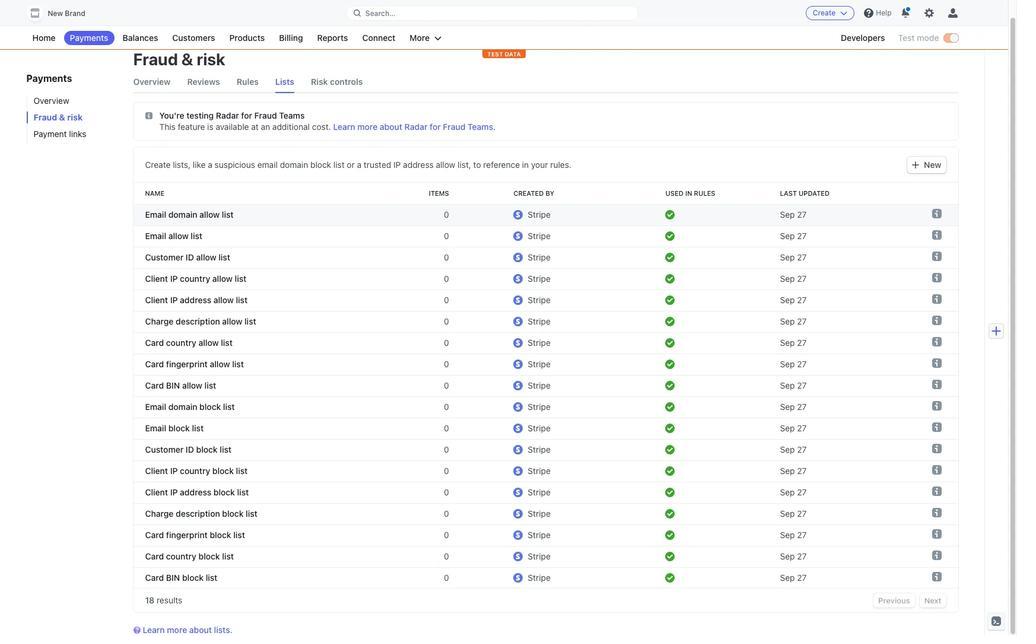 Task type: vqa. For each thing, say whether or not it's contained in the screenshot.
'On' in the Get reports on recognized and deferred revenue, charts to track your revenue over time, and tools to forecast revenue.
no



Task type: locate. For each thing, give the bounding box(es) containing it.
4 card from the top
[[145, 530, 164, 540]]

more up "create lists, like a suspicious email domain block list or a trusted ip address allow list, to reference in your rules."
[[358, 122, 378, 132]]

country
[[180, 274, 210, 284], [166, 338, 196, 348], [180, 466, 210, 476], [166, 552, 196, 562]]

list down the card country allow list link
[[232, 359, 244, 369]]

1 horizontal spatial more
[[358, 122, 378, 132]]

list down card bin allow list link
[[223, 402, 235, 412]]

email domain block list
[[145, 402, 235, 412]]

allow inside the email domain allow list link
[[200, 210, 220, 220]]

0 link for email allow list
[[397, 226, 454, 247]]

27 for email domain block list
[[798, 402, 807, 412]]

15 sep 27 from the top
[[780, 509, 807, 519]]

allow up email allow list
[[200, 210, 220, 220]]

1 vertical spatial overview link
[[26, 95, 121, 107]]

customer id allow list link
[[133, 247, 397, 268]]

15 sep from the top
[[780, 509, 795, 519]]

address inside "link"
[[180, 487, 211, 498]]

5 sep from the top
[[780, 295, 795, 305]]

16 sep 27 link from the top
[[776, 525, 890, 546]]

allow up customer id allow list
[[168, 231, 189, 241]]

sep for email domain block list
[[780, 402, 795, 412]]

description inside charge description allow list link
[[176, 316, 220, 327]]

0 vertical spatial customer
[[145, 252, 184, 262]]

0 link for card fingerprint allow list
[[397, 354, 454, 375]]

sep 27 for client ip country block list
[[780, 466, 807, 476]]

0 for client ip country allow list
[[444, 274, 449, 284]]

fraud & risk
[[133, 49, 225, 69], [34, 112, 83, 122]]

radar
[[216, 110, 239, 121], [405, 122, 428, 132]]

16 0 from the top
[[444, 530, 449, 540]]

balances link
[[117, 31, 164, 45]]

12 0 from the top
[[444, 445, 449, 455]]

7 sep from the top
[[780, 338, 795, 348]]

1 vertical spatial &
[[59, 112, 65, 122]]

country up "client ip address allow list" at left top
[[180, 274, 210, 284]]

about up trusted
[[380, 122, 403, 132]]

feature
[[178, 122, 205, 132]]

16 stripe link from the top
[[509, 525, 606, 546]]

by
[[546, 189, 555, 197]]

17 sep from the top
[[780, 552, 795, 562]]

payment links
[[34, 129, 86, 139]]

ip for client ip address allow list
[[170, 295, 178, 305]]

9 sep from the top
[[780, 381, 795, 391]]

0 vertical spatial risk
[[197, 49, 225, 69]]

card
[[145, 338, 164, 348], [145, 359, 164, 369], [145, 381, 164, 391], [145, 530, 164, 540], [145, 552, 164, 562], [145, 573, 164, 583]]

4 stripe link from the top
[[509, 268, 606, 290]]

list,
[[458, 160, 471, 170]]

email up the email block list
[[145, 402, 166, 412]]

list up client ip country allow list
[[219, 252, 230, 262]]

overview
[[133, 77, 171, 87], [34, 96, 69, 106]]

customer inside customer id allow list link
[[145, 252, 184, 262]]

card up card country block list
[[145, 530, 164, 540]]

list down client ip address block list "link"
[[246, 509, 258, 519]]

1 vertical spatial customer
[[145, 445, 184, 455]]

1 vertical spatial rules
[[694, 189, 716, 197]]

list down client ip country allow list link
[[236, 295, 248, 305]]

domain
[[280, 160, 308, 170], [168, 210, 197, 220], [168, 402, 197, 412]]

2 27 from the top
[[798, 231, 807, 241]]

list down email domain block list on the bottom left of page
[[192, 423, 204, 433]]

customer down the email block list
[[145, 445, 184, 455]]

payments down home link
[[26, 73, 72, 84]]

stripe link for card country block list
[[509, 546, 606, 568]]

new inside new brand button
[[48, 9, 63, 18]]

1 horizontal spatial &
[[181, 49, 193, 69]]

stripe for email allow list
[[528, 231, 551, 241]]

ip down client ip country allow list
[[170, 295, 178, 305]]

stripe link for card bin block list
[[509, 568, 606, 589]]

data
[[505, 50, 521, 58]]

new inside new "button"
[[925, 160, 942, 170]]

27
[[798, 210, 807, 220], [798, 231, 807, 241], [798, 252, 807, 262], [798, 274, 807, 284], [798, 295, 807, 305], [798, 316, 807, 327], [798, 338, 807, 348], [798, 359, 807, 369], [798, 381, 807, 391], [798, 402, 807, 412], [798, 423, 807, 433], [798, 445, 807, 455], [798, 466, 807, 476], [798, 487, 807, 498], [798, 509, 807, 519], [798, 530, 807, 540], [798, 552, 807, 562], [798, 573, 807, 583]]

id
[[186, 252, 194, 262], [186, 445, 194, 455]]

0 horizontal spatial for
[[241, 110, 252, 121]]

8 stripe from the top
[[528, 359, 551, 369]]

about
[[380, 122, 403, 132], [189, 625, 212, 635]]

1 client from the top
[[145, 274, 168, 284]]

1 horizontal spatial a
[[357, 160, 362, 170]]

rules link
[[237, 71, 259, 93]]

1 vertical spatial new
[[925, 160, 942, 170]]

0 for card fingerprint allow list
[[444, 359, 449, 369]]

country up "card bin block list"
[[166, 552, 196, 562]]

fingerprint up card country block list
[[166, 530, 208, 540]]

client inside "link"
[[145, 487, 168, 498]]

0 vertical spatial id
[[186, 252, 194, 262]]

overview link up fraud & risk link
[[26, 95, 121, 107]]

13 sep 27 from the top
[[780, 466, 807, 476]]

learn
[[333, 122, 355, 132], [143, 625, 165, 635]]

stripe link for card fingerprint allow list
[[509, 354, 606, 375]]

0 vertical spatial rules
[[237, 77, 259, 87]]

18 sep 27 from the top
[[780, 573, 807, 583]]

3 sep 27 from the top
[[780, 252, 807, 262]]

card bin allow list
[[145, 381, 216, 391]]

created
[[514, 189, 544, 197]]

1 vertical spatial create
[[145, 160, 171, 170]]

10 sep 27 from the top
[[780, 402, 807, 412]]

18 sep from the top
[[780, 573, 795, 583]]

5 27 from the top
[[798, 295, 807, 305]]

0 horizontal spatial radar
[[216, 110, 239, 121]]

0 vertical spatial bin
[[166, 381, 180, 391]]

id for allow
[[186, 252, 194, 262]]

10 stripe from the top
[[528, 402, 551, 412]]

2 sep from the top
[[780, 231, 795, 241]]

0 horizontal spatial about
[[189, 625, 212, 635]]

0 horizontal spatial a
[[208, 160, 212, 170]]

5 sep 27 link from the top
[[776, 290, 890, 311]]

17 stripe link from the top
[[509, 546, 606, 568]]

12 stripe from the top
[[528, 445, 551, 455]]

sep 27 for card bin block list
[[780, 573, 807, 583]]

name
[[145, 189, 165, 197]]

10 27 from the top
[[798, 402, 807, 412]]

6 0 from the top
[[444, 316, 449, 327]]

fingerprint
[[166, 359, 208, 369], [166, 530, 208, 540]]

bin up results
[[166, 573, 180, 583]]

sep 27 for email domain allow list
[[780, 210, 807, 220]]

1 bin from the top
[[166, 381, 180, 391]]

16 0 link from the top
[[397, 525, 454, 546]]

0 horizontal spatial learn
[[143, 625, 165, 635]]

client for client ip address allow list
[[145, 295, 168, 305]]

1 charge from the top
[[145, 316, 174, 327]]

16 sep 27 from the top
[[780, 530, 807, 540]]

list down customer id block list link
[[236, 466, 248, 476]]

18 sep 27 link from the top
[[776, 568, 890, 589]]

3 sep 27 link from the top
[[776, 247, 890, 268]]

allow down client ip address allow list link
[[222, 316, 243, 327]]

stripe for card fingerprint block list
[[528, 530, 551, 540]]

Search… search field
[[347, 6, 638, 20]]

fraud
[[133, 49, 178, 69], [255, 110, 277, 121], [34, 112, 57, 122], [443, 122, 466, 132]]

block down the card fingerprint block list in the bottom left of the page
[[199, 552, 220, 562]]

17 stripe from the top
[[528, 552, 551, 562]]

1 vertical spatial risk
[[67, 112, 83, 122]]

13 sep 27 link from the top
[[776, 461, 890, 482]]

create up developers link
[[813, 8, 836, 17]]

about left lists.
[[189, 625, 212, 635]]

client ip country block list link
[[133, 461, 397, 482]]

13 0 link from the top
[[397, 461, 454, 482]]

reviews link
[[187, 71, 220, 93]]

10 sep 27 link from the top
[[776, 397, 890, 418]]

2 stripe from the top
[[528, 231, 551, 241]]

14 sep 27 link from the top
[[776, 482, 890, 504]]

1 vertical spatial description
[[176, 509, 220, 519]]

5 stripe from the top
[[528, 295, 551, 305]]

7 0 from the top
[[444, 338, 449, 348]]

client ip address allow list link
[[133, 290, 397, 311]]

14 27 from the top
[[798, 487, 807, 498]]

allow inside the card country allow list link
[[199, 338, 219, 348]]

4 sep 27 link from the top
[[776, 268, 890, 290]]

client down client ip country block list
[[145, 487, 168, 498]]

create inside create button
[[813, 8, 836, 17]]

1 horizontal spatial risk
[[197, 49, 225, 69]]

& down the customers link
[[181, 49, 193, 69]]

client down customer id block list
[[145, 466, 168, 476]]

4 email from the top
[[145, 423, 166, 433]]

sep 27 link for email allow list
[[776, 226, 890, 247]]

email allow list link
[[133, 226, 397, 247]]

stripe link for customer id allow list
[[509, 247, 606, 268]]

27 for client ip country allow list
[[798, 274, 807, 284]]

1 vertical spatial payments
[[26, 73, 72, 84]]

learn down 18 in the bottom left of the page
[[143, 625, 165, 635]]

1 horizontal spatial create
[[813, 8, 836, 17]]

address up items
[[403, 160, 434, 170]]

client
[[145, 274, 168, 284], [145, 295, 168, 305], [145, 466, 168, 476], [145, 487, 168, 498]]

1 vertical spatial charge
[[145, 509, 174, 519]]

sep 27 link for charge description allow list
[[776, 311, 890, 333]]

15 0 from the top
[[444, 509, 449, 519]]

18 results
[[145, 596, 182, 606]]

description inside 'charge description block list' link
[[176, 509, 220, 519]]

sep 27 for card country allow list
[[780, 338, 807, 348]]

svg image
[[145, 112, 152, 119]]

for left teams.
[[430, 122, 441, 132]]

tab list containing overview
[[133, 71, 959, 93]]

0 horizontal spatial new
[[48, 9, 63, 18]]

sep 27 for card bin allow list
[[780, 381, 807, 391]]

block up 'charge description block list' on the left bottom of page
[[214, 487, 235, 498]]

sep 27 link for charge description block list
[[776, 504, 890, 525]]

7 stripe from the top
[[528, 338, 551, 348]]

27 for email domain allow list
[[798, 210, 807, 220]]

0 link for client ip address block list
[[397, 482, 454, 504]]

overview link
[[133, 71, 171, 93], [26, 95, 121, 107]]

id inside customer id block list link
[[186, 445, 194, 455]]

fraud down balances link
[[133, 49, 178, 69]]

1 email from the top
[[145, 210, 166, 220]]

0 horizontal spatial rules
[[237, 77, 259, 87]]

at
[[251, 122, 259, 132]]

fraud & risk up payment links
[[34, 112, 83, 122]]

fraud left teams.
[[443, 122, 466, 132]]

1 vertical spatial radar
[[405, 122, 428, 132]]

0 vertical spatial radar
[[216, 110, 239, 121]]

description down client ip address block list
[[176, 509, 220, 519]]

0 vertical spatial &
[[181, 49, 193, 69]]

2 0 from the top
[[444, 231, 449, 241]]

stripe link for customer id block list
[[509, 439, 606, 461]]

brand
[[65, 9, 85, 18]]

email up customer id allow list
[[145, 231, 166, 241]]

allow up "client ip address allow list" at left top
[[213, 274, 233, 284]]

bin
[[166, 381, 180, 391], [166, 573, 180, 583]]

1 0 link from the top
[[397, 204, 454, 226]]

card country block list link
[[133, 546, 397, 568]]

overview up fraud & risk link
[[34, 96, 69, 106]]

risk up links
[[67, 112, 83, 122]]

sep for client ip address block list
[[780, 487, 795, 498]]

overview link for payments
[[26, 95, 121, 107]]

customer id allow list
[[145, 252, 230, 262]]

0 vertical spatial charge
[[145, 316, 174, 327]]

1 vertical spatial fraud & risk
[[34, 112, 83, 122]]

bin up email domain block list on the bottom left of page
[[166, 381, 180, 391]]

charge
[[145, 316, 174, 327], [145, 509, 174, 519]]

card for card country allow list
[[145, 338, 164, 348]]

ip down client ip country block list
[[170, 487, 178, 498]]

sep for client ip country block list
[[780, 466, 795, 476]]

7 27 from the top
[[798, 338, 807, 348]]

6 sep 27 link from the top
[[776, 311, 890, 333]]

block down card country block list
[[182, 573, 204, 583]]

2 sep 27 link from the top
[[776, 226, 890, 247]]

17 0 link from the top
[[397, 546, 454, 568]]

charge description allow list link
[[133, 311, 397, 333]]

11 stripe from the top
[[528, 423, 551, 433]]

0 link for card fingerprint block list
[[397, 525, 454, 546]]

results
[[157, 596, 182, 606]]

0 link for customer id allow list
[[397, 247, 454, 268]]

card country block list
[[145, 552, 234, 562]]

id up client ip country allow list
[[186, 252, 194, 262]]

stripe link for email domain block list
[[509, 397, 606, 418]]

0 link for client ip country allow list
[[397, 268, 454, 290]]

fraud up an
[[255, 110, 277, 121]]

customers
[[172, 33, 215, 43]]

rules
[[237, 77, 259, 87], [694, 189, 716, 197]]

list inside "link"
[[237, 487, 249, 498]]

1 vertical spatial learn
[[143, 625, 165, 635]]

11 stripe link from the top
[[509, 418, 606, 439]]

card inside "link"
[[145, 552, 164, 562]]

0 vertical spatial about
[[380, 122, 403, 132]]

overview link for fraud & risk
[[133, 71, 171, 93]]

you're testing radar for fraud teams this feature is available at an additional cost. learn more about radar for fraud teams.
[[159, 110, 496, 132]]

1 customer from the top
[[145, 252, 184, 262]]

address down client ip country allow list
[[180, 295, 211, 305]]

stripe for client ip country allow list
[[528, 274, 551, 284]]

allow inside charge description allow list link
[[222, 316, 243, 327]]

new
[[48, 9, 63, 18], [925, 160, 942, 170]]

ip down customer id block list
[[170, 466, 178, 476]]

test
[[488, 50, 503, 58]]

0 vertical spatial more
[[358, 122, 378, 132]]

4 stripe from the top
[[528, 274, 551, 284]]

1 horizontal spatial overview
[[133, 77, 171, 87]]

overview link inside tab list
[[133, 71, 171, 93]]

client for client ip country allow list
[[145, 274, 168, 284]]

id inside customer id allow list link
[[186, 252, 194, 262]]

0 vertical spatial learn
[[333, 122, 355, 132]]

27 for customer id allow list
[[798, 252, 807, 262]]

3 card from the top
[[145, 381, 164, 391]]

1 vertical spatial id
[[186, 445, 194, 455]]

0 horizontal spatial &
[[59, 112, 65, 122]]

more
[[358, 122, 378, 132], [167, 625, 187, 635]]

0 link for email domain block list
[[397, 397, 454, 418]]

0 for customer id block list
[[444, 445, 449, 455]]

0 vertical spatial domain
[[280, 160, 308, 170]]

stripe for charge description block list
[[528, 509, 551, 519]]

9 sep 27 link from the top
[[776, 375, 890, 397]]

email for email domain block list
[[145, 402, 166, 412]]

4 sep 27 from the top
[[780, 274, 807, 284]]

card country allow list link
[[133, 333, 397, 354]]

& inside fraud & risk link
[[59, 112, 65, 122]]

8 sep 27 from the top
[[780, 359, 807, 369]]

2 client from the top
[[145, 295, 168, 305]]

products
[[229, 33, 265, 43]]

1 vertical spatial more
[[167, 625, 187, 635]]

sep 27 link for card fingerprint block list
[[776, 525, 890, 546]]

7 0 link from the top
[[397, 333, 454, 354]]

7 sep 27 link from the top
[[776, 333, 890, 354]]

7 stripe link from the top
[[509, 333, 606, 354]]

sep 27 for client ip address allow list
[[780, 295, 807, 305]]

create left lists,
[[145, 160, 171, 170]]

4 27 from the top
[[798, 274, 807, 284]]

tab list
[[133, 71, 959, 93]]

2 vertical spatial address
[[180, 487, 211, 498]]

sep for customer id allow list
[[780, 252, 795, 262]]

domain for email domain block list
[[168, 402, 197, 412]]

risk up reviews
[[197, 49, 225, 69]]

client down customer id allow list
[[145, 274, 168, 284]]

10 0 link from the top
[[397, 397, 454, 418]]

charge up the card fingerprint block list in the bottom left of the page
[[145, 509, 174, 519]]

sep 27 for client ip country allow list
[[780, 274, 807, 284]]

svg image
[[913, 162, 920, 169]]

0 vertical spatial create
[[813, 8, 836, 17]]

address down client ip country block list
[[180, 487, 211, 498]]

12 sep from the top
[[780, 445, 795, 455]]

description
[[176, 316, 220, 327], [176, 509, 220, 519]]

next button
[[920, 594, 947, 608]]

create
[[813, 8, 836, 17], [145, 160, 171, 170]]

3 client from the top
[[145, 466, 168, 476]]

1 vertical spatial domain
[[168, 210, 197, 220]]

1 horizontal spatial overview link
[[133, 71, 171, 93]]

allow inside customer id allow list link
[[196, 252, 217, 262]]

1 vertical spatial address
[[180, 295, 211, 305]]

list down customer id allow list link
[[235, 274, 247, 284]]

sep 27 for card fingerprint allow list
[[780, 359, 807, 369]]

0 horizontal spatial more
[[167, 625, 187, 635]]

card up 18 in the bottom left of the page
[[145, 573, 164, 583]]

sep for charge description allow list
[[780, 316, 795, 327]]

1 horizontal spatial about
[[380, 122, 403, 132]]

14 stripe link from the top
[[509, 482, 606, 504]]

1 vertical spatial bin
[[166, 573, 180, 583]]

stripe for card fingerprint allow list
[[528, 359, 551, 369]]

allow
[[436, 160, 456, 170], [200, 210, 220, 220], [168, 231, 189, 241], [196, 252, 217, 262], [213, 274, 233, 284], [214, 295, 234, 305], [222, 316, 243, 327], [199, 338, 219, 348], [210, 359, 230, 369], [182, 381, 202, 391]]

sep 27 link for email block list
[[776, 418, 890, 439]]

27 for charge description allow list
[[798, 316, 807, 327]]

0 link for client ip address allow list
[[397, 290, 454, 311]]

5 sep 27 from the top
[[780, 295, 807, 305]]

balances
[[123, 33, 158, 43]]

4 0 link from the top
[[397, 268, 454, 290]]

overview link up svg icon
[[133, 71, 171, 93]]

3 0 link from the top
[[397, 247, 454, 268]]

sep 27 link
[[776, 204, 890, 226], [776, 226, 890, 247], [776, 247, 890, 268], [776, 268, 890, 290], [776, 290, 890, 311], [776, 311, 890, 333], [776, 333, 890, 354], [776, 354, 890, 375], [776, 375, 890, 397], [776, 397, 890, 418], [776, 418, 890, 439], [776, 439, 890, 461], [776, 461, 890, 482], [776, 482, 890, 504], [776, 504, 890, 525], [776, 525, 890, 546], [776, 546, 890, 568], [776, 568, 890, 589]]

list down client ip country block list link
[[237, 487, 249, 498]]

client down client ip country allow list
[[145, 295, 168, 305]]

6 stripe from the top
[[528, 316, 551, 327]]

2 vertical spatial domain
[[168, 402, 197, 412]]

sep 27 link for customer id block list
[[776, 439, 890, 461]]

3 0 from the top
[[444, 252, 449, 262]]

allow inside card bin allow list link
[[182, 381, 202, 391]]

1 vertical spatial fingerprint
[[166, 530, 208, 540]]

card up "card bin block list"
[[145, 552, 164, 562]]

block up client ip country block list
[[196, 445, 218, 455]]

stripe link for client ip address allow list
[[509, 290, 606, 311]]

1 horizontal spatial for
[[430, 122, 441, 132]]

customer down email allow list
[[145, 252, 184, 262]]

allow up charge description allow list
[[214, 295, 234, 305]]

0 horizontal spatial overview link
[[26, 95, 121, 107]]

charge description allow list
[[145, 316, 256, 327]]

allow inside card fingerprint allow list link
[[210, 359, 230, 369]]

0 link for charge description allow list
[[397, 311, 454, 333]]

0 horizontal spatial overview
[[34, 96, 69, 106]]

learn inside you're testing radar for fraud teams this feature is available at an additional cost. learn more about radar for fraud teams.
[[333, 122, 355, 132]]

27 for client ip address allow list
[[798, 295, 807, 305]]

allow inside email allow list link
[[168, 231, 189, 241]]

card up email domain block list on the bottom left of page
[[145, 381, 164, 391]]

fingerprint down card country allow list
[[166, 359, 208, 369]]

1 fingerprint from the top
[[166, 359, 208, 369]]

1 horizontal spatial learn
[[333, 122, 355, 132]]

0 link for card country block list
[[397, 546, 454, 568]]

18 0 link from the top
[[397, 568, 454, 589]]

you're
[[159, 110, 184, 121]]

4 client from the top
[[145, 487, 168, 498]]

sep 27 link for email domain block list
[[776, 397, 890, 418]]

a
[[208, 160, 212, 170], [357, 160, 362, 170]]

6 sep 27 from the top
[[780, 316, 807, 327]]

sep 27 for card fingerprint block list
[[780, 530, 807, 540]]

1 vertical spatial overview
[[34, 96, 69, 106]]

16 27 from the top
[[798, 530, 807, 540]]

charge up card country allow list
[[145, 316, 174, 327]]

2 fingerprint from the top
[[166, 530, 208, 540]]

7 sep 27 from the top
[[780, 338, 807, 348]]

card up card fingerprint allow list
[[145, 338, 164, 348]]

0 horizontal spatial risk
[[67, 112, 83, 122]]

new for new brand
[[48, 9, 63, 18]]

customer inside customer id block list link
[[145, 445, 184, 455]]

email up customer id block list
[[145, 423, 166, 433]]

sep 27 for email block list
[[780, 423, 807, 433]]

list down client ip address allow list link
[[245, 316, 256, 327]]

9 stripe link from the top
[[509, 375, 606, 397]]

charge description block list link
[[133, 504, 397, 525]]

stripe
[[528, 210, 551, 220], [528, 231, 551, 241], [528, 252, 551, 262], [528, 274, 551, 284], [528, 295, 551, 305], [528, 316, 551, 327], [528, 338, 551, 348], [528, 359, 551, 369], [528, 381, 551, 391], [528, 402, 551, 412], [528, 423, 551, 433], [528, 445, 551, 455], [528, 466, 551, 476], [528, 487, 551, 498], [528, 509, 551, 519], [528, 530, 551, 540], [528, 552, 551, 562], [528, 573, 551, 583]]

id for block
[[186, 445, 194, 455]]

12 sep 27 from the top
[[780, 445, 807, 455]]

sep for card bin block list
[[780, 573, 795, 583]]

13 stripe from the top
[[528, 466, 551, 476]]

create button
[[806, 6, 855, 20]]

0 vertical spatial new
[[48, 9, 63, 18]]

new right svg image
[[925, 160, 942, 170]]

allow down charge description allow list
[[199, 338, 219, 348]]

products link
[[224, 31, 271, 45]]

learn right cost.
[[333, 122, 355, 132]]

sep 27 link for card country block list
[[776, 546, 890, 568]]

customers link
[[167, 31, 221, 45]]

test
[[899, 33, 915, 43]]

previous button
[[874, 594, 915, 608]]

email for email allow list
[[145, 231, 166, 241]]

6 0 link from the top
[[397, 311, 454, 333]]

0 vertical spatial overview
[[133, 77, 171, 87]]

15 stripe from the top
[[528, 509, 551, 519]]

an
[[261, 122, 270, 132]]

& up payment links
[[59, 112, 65, 122]]

allow down card country allow list
[[210, 359, 230, 369]]

payments down 'brand'
[[70, 33, 108, 43]]

9 stripe from the top
[[528, 381, 551, 391]]

ip
[[394, 160, 401, 170], [170, 274, 178, 284], [170, 295, 178, 305], [170, 466, 178, 476], [170, 487, 178, 498]]

for up at
[[241, 110, 252, 121]]

list down the card fingerprint block list in the bottom left of the page
[[222, 552, 234, 562]]

14 stripe from the top
[[528, 487, 551, 498]]

stripe for customer id allow list
[[528, 252, 551, 262]]

domain down card bin allow list
[[168, 402, 197, 412]]

list down charge description allow list
[[221, 338, 233, 348]]

1 sep 27 link from the top
[[776, 204, 890, 226]]

11 sep 27 from the top
[[780, 423, 807, 433]]

5 0 link from the top
[[397, 290, 454, 311]]

rules.
[[551, 160, 572, 170]]

sep for email allow list
[[780, 231, 795, 241]]

0 for card bin block list
[[444, 573, 449, 583]]

list left or
[[334, 160, 345, 170]]

0 for client ip address allow list
[[444, 295, 449, 305]]

overview up svg icon
[[133, 77, 171, 87]]

stripe for email block list
[[528, 423, 551, 433]]

18 stripe link from the top
[[509, 568, 606, 589]]

18 0 from the top
[[444, 573, 449, 583]]

rules left lists
[[237, 77, 259, 87]]

0 vertical spatial fingerprint
[[166, 359, 208, 369]]

stripe for card bin block list
[[528, 573, 551, 583]]

rules right in
[[694, 189, 716, 197]]

allow up client ip country allow list
[[196, 252, 217, 262]]

card fingerprint allow list link
[[133, 354, 397, 375]]

0 vertical spatial description
[[176, 316, 220, 327]]

Search… text field
[[347, 6, 638, 20]]

1 horizontal spatial fraud & risk
[[133, 49, 225, 69]]

9 27 from the top
[[798, 381, 807, 391]]

0 vertical spatial overview link
[[133, 71, 171, 93]]

stripe for card bin allow list
[[528, 381, 551, 391]]

2 charge from the top
[[145, 509, 174, 519]]

0 horizontal spatial fraud & risk
[[34, 112, 83, 122]]

1 horizontal spatial new
[[925, 160, 942, 170]]

14 0 link from the top
[[397, 482, 454, 504]]

sep 27 link for client ip country block list
[[776, 461, 890, 482]]

ip inside "link"
[[170, 487, 178, 498]]

0 horizontal spatial create
[[145, 160, 171, 170]]

&
[[181, 49, 193, 69], [59, 112, 65, 122]]

1 horizontal spatial rules
[[694, 189, 716, 197]]

more down results
[[167, 625, 187, 635]]

stripe for email domain block list
[[528, 402, 551, 412]]

1 vertical spatial about
[[189, 625, 212, 635]]

12 stripe link from the top
[[509, 439, 606, 461]]

allow left list, at the top
[[436, 160, 456, 170]]

domain up email allow list
[[168, 210, 197, 220]]



Task type: describe. For each thing, give the bounding box(es) containing it.
description for block
[[176, 509, 220, 519]]

card bin block list
[[145, 573, 218, 583]]

stripe link for charge description block list
[[509, 504, 606, 525]]

developers
[[841, 33, 886, 43]]

new brand
[[48, 9, 85, 18]]

sep for client ip address allow list
[[780, 295, 795, 305]]

list up client ip country block list
[[220, 445, 232, 455]]

sep 27 for customer id allow list
[[780, 252, 807, 262]]

client ip country allow list link
[[133, 268, 397, 290]]

charge for charge description block list
[[145, 509, 174, 519]]

27 for card bin block list
[[798, 573, 807, 583]]

learn more about radar for fraud teams. link
[[333, 122, 496, 132]]

like
[[193, 160, 206, 170]]

sep for charge description block list
[[780, 509, 795, 519]]

payment links link
[[26, 128, 121, 140]]

0 vertical spatial for
[[241, 110, 252, 121]]

allow inside client ip country allow list link
[[213, 274, 233, 284]]

email block list
[[145, 423, 204, 433]]

this
[[159, 122, 176, 132]]

payment
[[34, 129, 67, 139]]

stripe link for email allow list
[[509, 226, 606, 247]]

stripe link for card bin allow list
[[509, 375, 606, 397]]

27 for card fingerprint block list
[[798, 530, 807, 540]]

your
[[531, 160, 548, 170]]

risk controls link
[[311, 71, 363, 93]]

updated
[[799, 189, 830, 197]]

list down 'charge description block list' link
[[234, 530, 245, 540]]

test mode
[[899, 33, 940, 43]]

sep for client ip country allow list
[[780, 274, 795, 284]]

billing
[[279, 33, 303, 43]]

in
[[686, 189, 693, 197]]

sep 27 link for customer id allow list
[[776, 247, 890, 268]]

sep 27 link for card country allow list
[[776, 333, 890, 354]]

client ip address block list link
[[133, 482, 397, 504]]

billing link
[[273, 31, 309, 45]]

controls
[[330, 77, 363, 87]]

charge description block list
[[145, 509, 258, 519]]

list down card fingerprint allow list
[[205, 381, 216, 391]]

block down client ip address block list "link"
[[222, 509, 244, 519]]

block down card bin allow list
[[200, 402, 221, 412]]

customer for customer id block list
[[145, 445, 184, 455]]

block up customer id block list
[[168, 423, 190, 433]]

next
[[925, 596, 942, 606]]

email domain block list link
[[133, 397, 397, 418]]

teams
[[279, 110, 305, 121]]

help button
[[860, 4, 897, 23]]

learn more about lists. link
[[133, 625, 959, 637]]

list down email domain allow list
[[191, 231, 203, 241]]

0 for customer id allow list
[[444, 252, 449, 262]]

teams.
[[468, 122, 496, 132]]

client ip country allow list
[[145, 274, 247, 284]]

address for client ip address allow list
[[180, 295, 211, 305]]

fraud up payment
[[34, 112, 57, 122]]

stripe for client ip country block list
[[528, 466, 551, 476]]

search…
[[366, 9, 396, 18]]

block up client ip address block list
[[213, 466, 234, 476]]

more button
[[404, 31, 448, 45]]

client for client ip country block list
[[145, 466, 168, 476]]

27 for card fingerprint allow list
[[798, 359, 807, 369]]

stripe for card country block list
[[528, 552, 551, 562]]

0 for email block list
[[444, 423, 449, 433]]

0 for card country block list
[[444, 552, 449, 562]]

0 for card fingerprint block list
[[444, 530, 449, 540]]

card for card bin allow list
[[145, 381, 164, 391]]

block down 'charge description block list' on the left bottom of page
[[210, 530, 231, 540]]

customer for customer id allow list
[[145, 252, 184, 262]]

0 link for email domain allow list
[[397, 204, 454, 226]]

overview for payments
[[34, 96, 69, 106]]

0 vertical spatial payments
[[70, 33, 108, 43]]

country inside "link"
[[166, 552, 196, 562]]

card for card fingerprint allow list
[[145, 359, 164, 369]]

0 for charge description allow list
[[444, 316, 449, 327]]

stripe for client ip address allow list
[[528, 295, 551, 305]]

block inside "link"
[[199, 552, 220, 562]]

email for email domain allow list
[[145, 210, 166, 220]]

list inside "link"
[[222, 552, 234, 562]]

sep for card fingerprint block list
[[780, 530, 795, 540]]

1 vertical spatial for
[[430, 122, 441, 132]]

stripe link for client ip address block list
[[509, 482, 606, 504]]

more
[[410, 33, 430, 43]]

block inside "link"
[[214, 487, 235, 498]]

lists
[[275, 77, 294, 87]]

risk
[[311, 77, 328, 87]]

stripe for card country allow list
[[528, 338, 551, 348]]

connect link
[[357, 31, 402, 45]]

reference
[[484, 160, 520, 170]]

domain for email domain allow list
[[168, 210, 197, 220]]

27 for card bin allow list
[[798, 381, 807, 391]]

bin for allow
[[166, 381, 180, 391]]

27 for email allow list
[[798, 231, 807, 241]]

help
[[877, 8, 892, 17]]

0 for card bin allow list
[[444, 381, 449, 391]]

ip for client ip country block list
[[170, 466, 178, 476]]

reports link
[[311, 31, 354, 45]]

0 for charge description block list
[[444, 509, 449, 519]]

sep for card fingerprint allow list
[[780, 359, 795, 369]]

list up email allow list link
[[222, 210, 234, 220]]

1 a from the left
[[208, 160, 212, 170]]

new brand button
[[26, 5, 97, 21]]

country up client ip address block list
[[180, 466, 210, 476]]

sep 27 link for email domain allow list
[[776, 204, 890, 226]]

customer id block list link
[[133, 439, 397, 461]]

lists,
[[173, 160, 191, 170]]

27 for card country block list
[[798, 552, 807, 562]]

sep for card country allow list
[[780, 338, 795, 348]]

used in rules
[[666, 189, 716, 197]]

links
[[69, 129, 86, 139]]

0 vertical spatial address
[[403, 160, 434, 170]]

27 for client ip address block list
[[798, 487, 807, 498]]

card for card country block list
[[145, 552, 164, 562]]

more inside you're testing radar for fraud teams this feature is available at an additional cost. learn more about radar for fraud teams.
[[358, 122, 378, 132]]

test data
[[488, 50, 521, 58]]

card bin allow list link
[[133, 375, 397, 397]]

allow inside client ip address allow list link
[[214, 295, 234, 305]]

connect
[[362, 33, 396, 43]]

sep for card country block list
[[780, 552, 795, 562]]

27 for card country allow list
[[798, 338, 807, 348]]

new button
[[908, 157, 947, 173]]

27 for client ip country block list
[[798, 466, 807, 476]]

risk controls
[[311, 77, 363, 87]]

to
[[474, 160, 481, 170]]

home
[[32, 33, 56, 43]]

sep 27 for email domain block list
[[780, 402, 807, 412]]

0 for email allow list
[[444, 231, 449, 241]]

sep 27 for email allow list
[[780, 231, 807, 241]]

last updated
[[780, 189, 830, 197]]

lists.
[[214, 625, 233, 635]]

create lists, like a suspicious email domain block list or a trusted ip address allow list, to reference in your rules.
[[145, 160, 572, 170]]

client ip address block list
[[145, 487, 249, 498]]

0 vertical spatial fraud & risk
[[133, 49, 225, 69]]

card for card bin block list
[[145, 573, 164, 583]]

list down card country block list
[[206, 573, 218, 583]]

stripe link for email domain allow list
[[509, 204, 606, 226]]

card fingerprint allow list
[[145, 359, 244, 369]]

created by
[[514, 189, 555, 197]]

sep for email block list
[[780, 423, 795, 433]]

27 for email block list
[[798, 423, 807, 433]]

0 link for card country allow list
[[397, 333, 454, 354]]

create for create
[[813, 8, 836, 17]]

new for new
[[925, 160, 942, 170]]

about inside you're testing radar for fraud teams this feature is available at an additional cost. learn more about radar for fraud teams.
[[380, 122, 403, 132]]

suspicious
[[215, 160, 255, 170]]

0 link for charge description block list
[[397, 504, 454, 525]]

ip right trusted
[[394, 160, 401, 170]]

card fingerprint block list link
[[133, 525, 397, 546]]

email domain allow list link
[[133, 204, 397, 226]]

email domain allow list
[[145, 210, 234, 220]]

2 a from the left
[[357, 160, 362, 170]]

stripe link for card country allow list
[[509, 333, 606, 354]]

0 for card country allow list
[[444, 338, 449, 348]]

stripe for charge description allow list
[[528, 316, 551, 327]]

reports
[[317, 33, 348, 43]]

last
[[780, 189, 797, 197]]

0 for email domain block list
[[444, 402, 449, 412]]

create for create lists, like a suspicious email domain block list or a trusted ip address allow list, to reference in your rules.
[[145, 160, 171, 170]]

lists link
[[275, 71, 294, 93]]

is
[[207, 122, 214, 132]]

sep 27 for customer id block list
[[780, 445, 807, 455]]

email block list link
[[133, 418, 397, 439]]

0 for email domain allow list
[[444, 210, 449, 220]]

client ip address allow list
[[145, 295, 248, 305]]

description for allow
[[176, 316, 220, 327]]

country up card fingerprint allow list
[[166, 338, 196, 348]]

cost.
[[312, 122, 331, 132]]

items
[[429, 189, 449, 197]]

bin for block
[[166, 573, 180, 583]]

previous
[[879, 596, 911, 606]]

block left or
[[311, 160, 331, 170]]

card bin block list link
[[133, 568, 397, 589]]

reviews
[[187, 77, 220, 87]]

27 for customer id block list
[[798, 445, 807, 455]]

developers link
[[835, 31, 892, 45]]

sep for card bin allow list
[[780, 381, 795, 391]]

sep 27 for card country block list
[[780, 552, 807, 562]]

stripe link for card fingerprint block list
[[509, 525, 606, 546]]

mode
[[917, 33, 940, 43]]

address for client ip address block list
[[180, 487, 211, 498]]

sep 27 link for client ip country allow list
[[776, 268, 890, 290]]

email
[[258, 160, 278, 170]]

sep 27 link for card bin allow list
[[776, 375, 890, 397]]

1 horizontal spatial radar
[[405, 122, 428, 132]]



